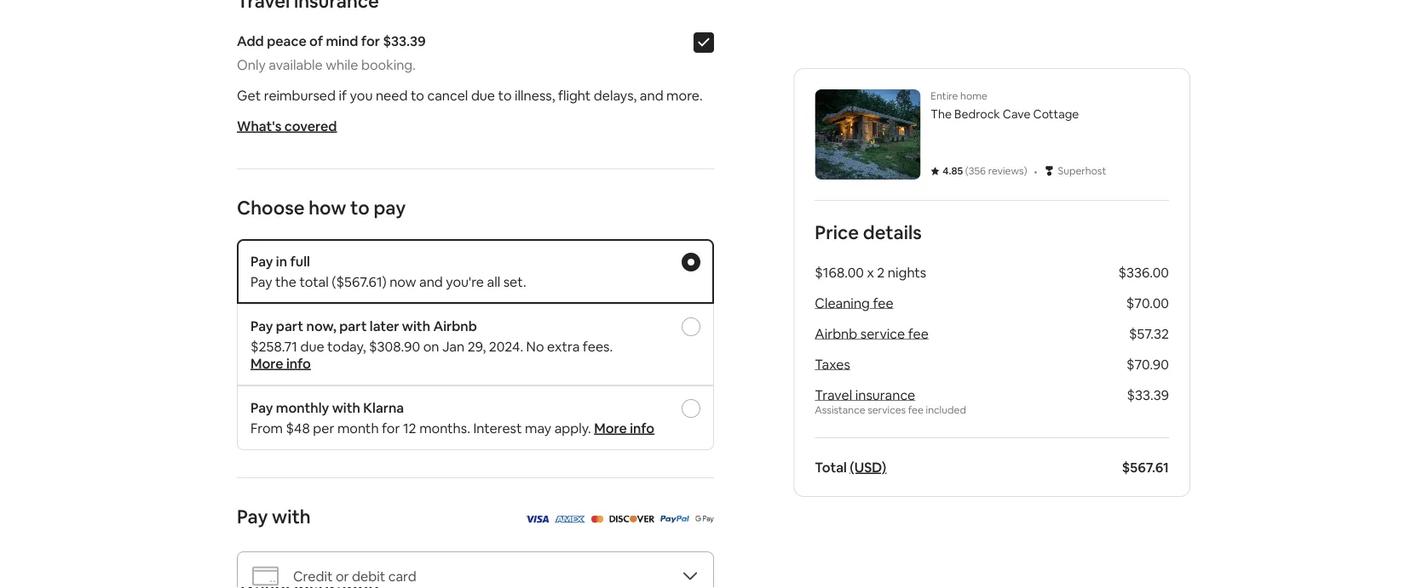Task type: locate. For each thing, give the bounding box(es) containing it.
more right apply.
[[594, 420, 627, 437]]

discover card image
[[609, 510, 655, 528], [609, 516, 655, 524]]

illness,
[[515, 87, 555, 104]]

0 horizontal spatial more info button
[[251, 355, 311, 372]]

pay
[[374, 196, 406, 220]]

1 vertical spatial more
[[594, 420, 627, 437]]

fee right services in the bottom right of the page
[[908, 404, 924, 417]]

credit
[[293, 568, 333, 586]]

to
[[411, 87, 424, 104], [498, 87, 512, 104], [350, 196, 370, 220]]

1 horizontal spatial with
[[332, 399, 360, 417]]

pay up credit card image
[[237, 505, 268, 529]]

1 horizontal spatial info
[[630, 420, 655, 437]]

0 horizontal spatial to
[[350, 196, 370, 220]]

all
[[487, 273, 500, 291]]

discover card image right american express card icon
[[609, 510, 655, 528]]

get reimbursed if you need to cancel due to illness, flight delays, and more.
[[237, 87, 703, 104]]

and
[[640, 87, 664, 104], [419, 273, 443, 291]]

mastercard image right american express card image
[[591, 516, 604, 524]]

credit or debit card
[[293, 568, 417, 586]]

with inside pay monthly with klarna from $48 per month for 12 months. interest may apply. more info
[[332, 399, 360, 417]]

card
[[388, 568, 417, 586]]

visa card image left american express card image
[[525, 516, 549, 524]]

taxes
[[815, 356, 851, 373]]

0 horizontal spatial with
[[272, 505, 311, 529]]

jan
[[442, 338, 465, 355]]

due inside pay part now, part later with airbnb $258.71 due today,  $308.90 on jan 29, 2024. no extra fees. more info
[[300, 338, 324, 355]]

more inside pay monthly with klarna from $48 per month for 12 months. interest may apply. more info
[[594, 420, 627, 437]]

pay left in
[[251, 253, 273, 270]]

more info button for pay monthly with klarna from $48 per month for 12 months. interest may apply. more info
[[594, 420, 655, 437]]

2 horizontal spatial with
[[402, 318, 430, 335]]

google pay image
[[695, 510, 714, 528], [695, 516, 714, 524]]

info down 'now,'
[[286, 355, 311, 372]]

pay left the
[[251, 273, 272, 291]]

0 vertical spatial for
[[361, 32, 380, 49]]

cottage
[[1034, 107, 1079, 122]]

0 vertical spatial with
[[402, 318, 430, 335]]

0 horizontal spatial part
[[276, 318, 304, 335]]

pay for monthly
[[251, 399, 273, 417]]

taxes button
[[815, 356, 851, 373]]

0 vertical spatial $33.39
[[383, 32, 426, 49]]

pay up from
[[251, 399, 273, 417]]

with up on
[[402, 318, 430, 335]]

$33.39 inside add peace of mind for $33.39 only available while booking.
[[383, 32, 426, 49]]

info inside pay monthly with klarna from $48 per month for 12 months. interest may apply. more info
[[630, 420, 655, 437]]

more info button
[[251, 355, 311, 372], [594, 420, 655, 437]]

today,
[[327, 338, 366, 355]]

nights
[[888, 264, 927, 281]]

included
[[926, 404, 966, 417]]

more info button right apply.
[[594, 420, 655, 437]]

$33.39 down $70.90
[[1127, 387, 1169, 404]]

1 vertical spatial for
[[382, 420, 400, 437]]

part up today,
[[339, 318, 367, 335]]

on
[[423, 338, 439, 355]]

1 paypal image from the top
[[660, 510, 690, 528]]

1 horizontal spatial $33.39
[[1127, 387, 1169, 404]]

bedrock
[[955, 107, 1000, 122]]

and right now
[[419, 273, 443, 291]]

due down 'now,'
[[300, 338, 324, 355]]

assistance
[[815, 404, 866, 417]]

airbnb up taxes
[[815, 325, 858, 343]]

airbnb
[[433, 318, 477, 335], [815, 325, 858, 343]]

with up credit
[[272, 505, 311, 529]]

part up $258.71 on the bottom of page
[[276, 318, 304, 335]]

info
[[286, 355, 311, 372], [630, 420, 655, 437]]

for inside add peace of mind for $33.39 only available while booking.
[[361, 32, 380, 49]]

fee right service
[[908, 325, 929, 343]]

more up monthly
[[251, 355, 283, 372]]

to left pay
[[350, 196, 370, 220]]

2
[[877, 264, 885, 281]]

0 vertical spatial more
[[251, 355, 283, 372]]

$33.39 up 'booking.'
[[383, 32, 426, 49]]

peace
[[267, 32, 307, 49]]

pay inside pay part now, part later with airbnb $258.71 due today,  $308.90 on jan 29, 2024. no extra fees. more info
[[251, 318, 273, 335]]

0 vertical spatial more info button
[[251, 355, 311, 372]]

fee up service
[[873, 294, 894, 312]]

1 horizontal spatial more info button
[[594, 420, 655, 437]]

0 horizontal spatial info
[[286, 355, 311, 372]]

$258.71
[[251, 338, 297, 355]]

more
[[251, 355, 283, 372], [594, 420, 627, 437]]

1 horizontal spatial and
[[640, 87, 664, 104]]

1 vertical spatial info
[[630, 420, 655, 437]]

credit card image
[[251, 563, 280, 589]]

visa card image
[[525, 510, 549, 528], [525, 516, 549, 524]]

$168.00 x 2 nights
[[815, 264, 927, 281]]

pay monthly with klarna from $48 per month for 12 months. interest may apply. more info
[[251, 399, 655, 437]]

0 horizontal spatial $33.39
[[383, 32, 426, 49]]

2024.
[[489, 338, 523, 355]]

1 visa card image from the top
[[525, 510, 549, 528]]

and left more.
[[640, 87, 664, 104]]

pay part now, part later with airbnb $258.71 due today,  $308.90 on jan 29, 2024. no extra fees. more info
[[251, 318, 613, 372]]

356
[[969, 165, 986, 178]]

1 horizontal spatial due
[[471, 87, 495, 104]]

info right apply.
[[630, 420, 655, 437]]

fee for services
[[908, 404, 924, 417]]

paypal image
[[660, 510, 690, 528], [660, 516, 690, 524]]

due right cancel
[[471, 87, 495, 104]]

more inside pay part now, part later with airbnb $258.71 due today,  $308.90 on jan 29, 2024. no extra fees. more info
[[251, 355, 283, 372]]

mastercard image right american express card icon
[[591, 510, 604, 528]]

for left 12
[[382, 420, 400, 437]]

1 vertical spatial with
[[332, 399, 360, 417]]

(
[[966, 165, 969, 178]]

discover card image right american express card image
[[609, 516, 655, 524]]

full
[[290, 253, 310, 270]]

1 vertical spatial fee
[[908, 325, 929, 343]]

2 paypal image from the top
[[660, 516, 690, 524]]

None radio
[[682, 253, 701, 272], [682, 318, 701, 337], [682, 400, 701, 419], [682, 253, 701, 272], [682, 318, 701, 337], [682, 400, 701, 419]]

4.85 ( 356 reviews )
[[943, 165, 1028, 178]]

2 vertical spatial fee
[[908, 404, 924, 417]]

choose
[[237, 196, 305, 220]]

set.
[[503, 273, 526, 291]]

for right 'mind'
[[361, 32, 380, 49]]

service
[[861, 325, 905, 343]]

mastercard image
[[591, 510, 604, 528], [591, 516, 604, 524]]

pay up $258.71 on the bottom of page
[[251, 318, 273, 335]]

2 discover card image from the top
[[609, 516, 655, 524]]

0 horizontal spatial due
[[300, 338, 324, 355]]

credit or debit card button
[[237, 552, 714, 589]]

airbnb service fee
[[815, 325, 929, 343]]

for
[[361, 32, 380, 49], [382, 420, 400, 437]]

to left the 'illness,' on the left top
[[498, 87, 512, 104]]

1 vertical spatial due
[[300, 338, 324, 355]]

cleaning
[[815, 294, 870, 312]]

0 vertical spatial info
[[286, 355, 311, 372]]

4.85
[[943, 165, 963, 178]]

0 horizontal spatial and
[[419, 273, 443, 291]]

$33.39
[[383, 32, 426, 49], [1127, 387, 1169, 404]]

with up month
[[332, 399, 360, 417]]

months.
[[419, 420, 470, 437]]

1 vertical spatial and
[[419, 273, 443, 291]]

cleaning fee
[[815, 294, 894, 312]]

pay inside pay monthly with klarna from $48 per month for 12 months. interest may apply. more info
[[251, 399, 273, 417]]

if
[[339, 87, 347, 104]]

to right the need
[[411, 87, 424, 104]]

1 vertical spatial more info button
[[594, 420, 655, 437]]

1 mastercard image from the top
[[591, 510, 604, 528]]

visa card image left american express card icon
[[525, 510, 549, 528]]

(usd)
[[850, 459, 887, 476]]

1 horizontal spatial part
[[339, 318, 367, 335]]

price details
[[815, 220, 922, 245]]

monthly
[[276, 399, 329, 417]]

2 vertical spatial with
[[272, 505, 311, 529]]

1 horizontal spatial more
[[594, 420, 627, 437]]

1 vertical spatial $33.39
[[1127, 387, 1169, 404]]

delays,
[[594, 87, 637, 104]]

0 horizontal spatial airbnb
[[433, 318, 477, 335]]

0 horizontal spatial more
[[251, 355, 283, 372]]

airbnb up the jan on the left bottom
[[433, 318, 477, 335]]

$336.00
[[1119, 264, 1169, 281]]

available
[[269, 56, 323, 73]]

total (usd)
[[815, 459, 887, 476]]

0 horizontal spatial for
[[361, 32, 380, 49]]

klarna
[[363, 399, 404, 417]]

2 google pay image from the top
[[695, 516, 714, 524]]

more info button up monthly
[[251, 355, 311, 372]]

1 horizontal spatial for
[[382, 420, 400, 437]]



Task type: vqa. For each thing, say whether or not it's contained in the screenshot.
right 'home'
no



Task type: describe. For each thing, give the bounding box(es) containing it.
pay in full pay the total ($567.61) now and you're all set.
[[251, 253, 526, 291]]

0 vertical spatial and
[[640, 87, 664, 104]]

2 part from the left
[[339, 318, 367, 335]]

entire
[[931, 89, 958, 103]]

1 horizontal spatial to
[[411, 87, 424, 104]]

home
[[961, 89, 988, 103]]

•
[[1034, 162, 1038, 180]]

airbnb service fee button
[[815, 325, 929, 343]]

add peace of mind for $33.39 only available while booking.
[[237, 32, 426, 73]]

1 google pay image from the top
[[695, 510, 714, 528]]

$70.90
[[1127, 356, 1169, 373]]

may
[[525, 420, 552, 437]]

booking.
[[361, 56, 416, 73]]

later
[[370, 318, 399, 335]]

american express card image
[[554, 510, 586, 528]]

12
[[403, 420, 416, 437]]

entire home the bedrock cave cottage
[[931, 89, 1079, 122]]

fee for service
[[908, 325, 929, 343]]

1 part from the left
[[276, 318, 304, 335]]

0 vertical spatial due
[[471, 87, 495, 104]]

now,
[[306, 318, 337, 335]]

reimbursed
[[264, 87, 336, 104]]

extra
[[547, 338, 580, 355]]

pay for with
[[237, 505, 268, 529]]

month
[[337, 420, 379, 437]]

(usd) button
[[850, 459, 887, 476]]

x
[[867, 264, 874, 281]]

what's covered button
[[237, 117, 337, 135]]

fees.
[[583, 338, 613, 355]]

with inside pay part now, part later with airbnb $258.71 due today,  $308.90 on jan 29, 2024. no extra fees. more info
[[402, 318, 430, 335]]

$308.90
[[369, 338, 420, 355]]

travel insurance button
[[815, 387, 916, 404]]

)
[[1024, 165, 1028, 178]]

per
[[313, 420, 334, 437]]

american express card image
[[554, 516, 586, 524]]

and inside pay in full pay the total ($567.61) now and you're all set.
[[419, 273, 443, 291]]

add
[[237, 32, 264, 49]]

reviews
[[988, 165, 1024, 178]]

for inside pay monthly with klarna from $48 per month for 12 months. interest may apply. more info
[[382, 420, 400, 437]]

price
[[815, 220, 859, 245]]

more info button for pay part now, part later with airbnb $258.71 due today,  $308.90 on jan 29, 2024. no extra fees. more info
[[251, 355, 311, 372]]

airbnb inside pay part now, part later with airbnb $258.71 due today,  $308.90 on jan 29, 2024. no extra fees. more info
[[433, 318, 477, 335]]

now
[[390, 273, 416, 291]]

travel insurance
[[815, 387, 916, 404]]

only
[[237, 56, 266, 73]]

($567.61)
[[332, 273, 387, 291]]

apply.
[[555, 420, 591, 437]]

$567.61
[[1122, 459, 1169, 476]]

info inside pay part now, part later with airbnb $258.71 due today,  $308.90 on jan 29, 2024. no extra fees. more info
[[286, 355, 311, 372]]

pay for in
[[251, 253, 273, 270]]

2 visa card image from the top
[[525, 516, 549, 524]]

you're
[[446, 273, 484, 291]]

$70.00
[[1127, 294, 1169, 312]]

1 horizontal spatial airbnb
[[815, 325, 858, 343]]

pay with
[[237, 505, 311, 529]]

interest
[[473, 420, 522, 437]]

of
[[309, 32, 323, 49]]

insurance
[[856, 387, 916, 404]]

need
[[376, 87, 408, 104]]

travel
[[815, 387, 853, 404]]

choose how to pay
[[237, 196, 406, 220]]

the
[[275, 273, 297, 291]]

2 horizontal spatial to
[[498, 87, 512, 104]]

2 mastercard image from the top
[[591, 516, 604, 524]]

total
[[815, 459, 847, 476]]

$168.00
[[815, 264, 864, 281]]

debit
[[352, 568, 385, 586]]

total
[[300, 273, 329, 291]]

the
[[931, 107, 952, 122]]

cancel
[[427, 87, 468, 104]]

assistance services fee included
[[815, 404, 966, 417]]

1 discover card image from the top
[[609, 510, 655, 528]]

you
[[350, 87, 373, 104]]

details
[[863, 220, 922, 245]]

flight
[[558, 87, 591, 104]]

29,
[[468, 338, 486, 355]]

more.
[[667, 87, 703, 104]]

cave
[[1003, 107, 1031, 122]]

cleaning fee button
[[815, 294, 894, 312]]

pay for part
[[251, 318, 273, 335]]

$57.32
[[1129, 325, 1169, 343]]

what's covered
[[237, 117, 337, 135]]

while
[[326, 56, 358, 73]]

services
[[868, 404, 906, 417]]

superhost
[[1058, 165, 1107, 178]]

no
[[526, 338, 544, 355]]

0 vertical spatial fee
[[873, 294, 894, 312]]

from
[[251, 420, 283, 437]]

$48
[[286, 420, 310, 437]]

mind
[[326, 32, 358, 49]]

get
[[237, 87, 261, 104]]



